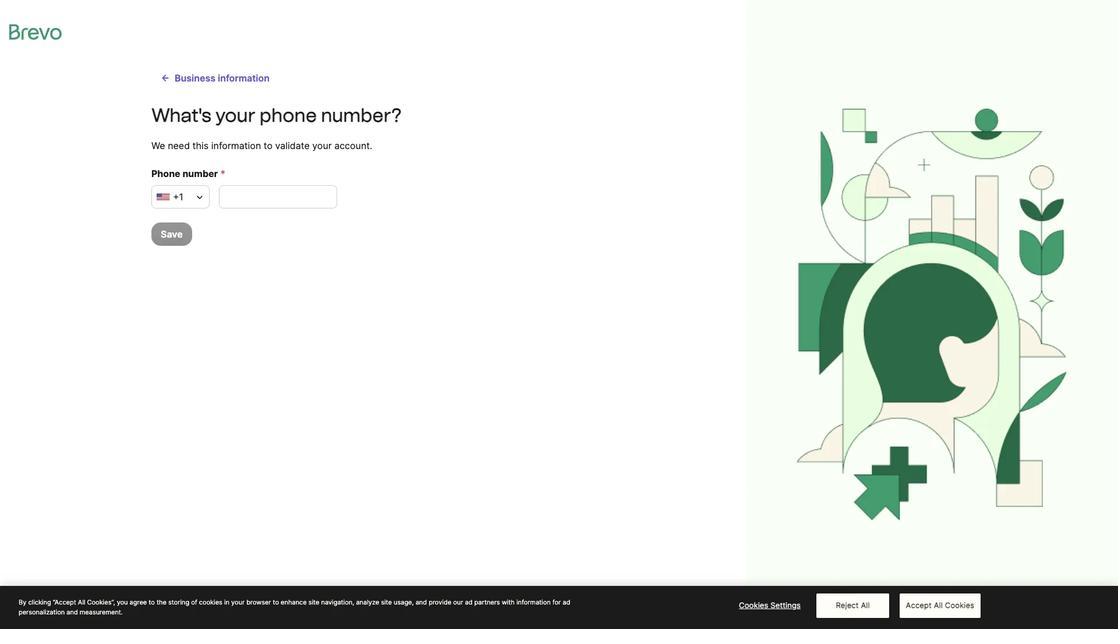 Task type: locate. For each thing, give the bounding box(es) containing it.
0 horizontal spatial all
[[78, 598, 85, 606]]

information left for
[[517, 598, 551, 606]]

site
[[309, 598, 319, 606], [381, 598, 392, 606]]

2 horizontal spatial all
[[934, 601, 943, 610]]

and right the usage,
[[416, 598, 427, 606]]

0 vertical spatial and
[[416, 598, 427, 606]]

we
[[151, 140, 165, 151]]

clicking
[[28, 598, 51, 606]]

business
[[175, 72, 216, 84]]

1 horizontal spatial cookies
[[945, 601, 975, 610]]

2 vertical spatial information
[[517, 598, 551, 606]]

information right business
[[218, 72, 270, 84]]

0 horizontal spatial and
[[67, 608, 78, 616]]

0 vertical spatial information
[[218, 72, 270, 84]]

cookies left settings
[[739, 601, 769, 610]]

all
[[78, 598, 85, 606], [861, 601, 870, 610], [934, 601, 943, 610]]

your right in
[[231, 598, 245, 606]]

reject all
[[836, 601, 870, 610]]

ad right for
[[563, 598, 570, 606]]

usage,
[[394, 598, 414, 606]]

all right reject
[[861, 601, 870, 610]]

information inside by clicking "accept all cookies", you agree to the storing of cookies in your browser to enhance site navigation, analyze site usage, and provide our ad partners with information for ad personalization and measurement.
[[517, 598, 551, 606]]

agree
[[130, 598, 147, 606]]

reject all button
[[817, 594, 890, 618]]

2 ad from the left
[[563, 598, 570, 606]]

0 horizontal spatial cookies
[[739, 601, 769, 610]]

for
[[553, 598, 561, 606]]

and down "accept
[[67, 608, 78, 616]]

information
[[218, 72, 270, 84], [211, 140, 261, 151], [517, 598, 551, 606]]

all right the accept at right bottom
[[934, 601, 943, 610]]

provide
[[429, 598, 452, 606]]

measurement.
[[80, 608, 123, 616]]

accept
[[906, 601, 932, 610]]

1 cookies from the left
[[739, 601, 769, 610]]

1 horizontal spatial ad
[[563, 598, 570, 606]]

to
[[264, 140, 273, 151], [149, 598, 155, 606], [273, 598, 279, 606]]

2 cookies from the left
[[945, 601, 975, 610]]

all right "accept
[[78, 598, 85, 606]]

None text field
[[219, 185, 337, 209]]

personalization
[[19, 608, 65, 616]]

0 horizontal spatial ad
[[465, 598, 473, 606]]

site left the usage,
[[381, 598, 392, 606]]

1 vertical spatial and
[[67, 608, 78, 616]]

enhance
[[281, 598, 307, 606]]

your right validate
[[312, 140, 332, 151]]

cookies
[[739, 601, 769, 610], [945, 601, 975, 610]]

1 ad from the left
[[465, 598, 473, 606]]

1 vertical spatial information
[[211, 140, 261, 151]]

and
[[416, 598, 427, 606], [67, 608, 78, 616]]

phone number *
[[151, 168, 226, 179]]

reject
[[836, 601, 859, 610]]

browser
[[247, 598, 271, 606]]

site right enhance
[[309, 598, 319, 606]]

cookies right the accept at right bottom
[[945, 601, 975, 610]]

ad right our
[[465, 598, 473, 606]]

1 horizontal spatial all
[[861, 601, 870, 610]]

information up *
[[211, 140, 261, 151]]

ad
[[465, 598, 473, 606], [563, 598, 570, 606]]

cookies",
[[87, 598, 115, 606]]

the
[[157, 598, 167, 606]]

business information button
[[151, 66, 279, 90]]

validate
[[275, 140, 310, 151]]

2 site from the left
[[381, 598, 392, 606]]

+1
[[173, 191, 183, 203]]

2 vertical spatial your
[[231, 598, 245, 606]]

your
[[216, 104, 255, 126], [312, 140, 332, 151], [231, 598, 245, 606]]

number?
[[321, 104, 402, 126]]

your down business information
[[216, 104, 255, 126]]

we need this information to validate your account.
[[151, 140, 373, 151]]

1 horizontal spatial site
[[381, 598, 392, 606]]

this
[[193, 140, 209, 151]]

*
[[220, 168, 226, 179]]

0 horizontal spatial site
[[309, 598, 319, 606]]



Task type: vqa. For each thing, say whether or not it's contained in the screenshot.
the
yes



Task type: describe. For each thing, give the bounding box(es) containing it.
all for accept all cookies
[[934, 601, 943, 610]]

partners
[[474, 598, 500, 606]]

navigation,
[[321, 598, 354, 606]]

0 vertical spatial your
[[216, 104, 255, 126]]

information inside button
[[218, 72, 270, 84]]

your inside by clicking "accept all cookies", you agree to the storing of cookies in your browser to enhance site navigation, analyze site usage, and provide our ad partners with information for ad personalization and measurement.
[[231, 598, 245, 606]]

what's
[[151, 104, 211, 126]]

cookies settings button
[[734, 594, 807, 617]]

to left the
[[149, 598, 155, 606]]

need
[[168, 140, 190, 151]]

our
[[453, 598, 463, 606]]

all for reject all
[[861, 601, 870, 610]]

number
[[183, 168, 218, 179]]

all inside by clicking "accept all cookies", you agree to the storing of cookies in your browser to enhance site navigation, analyze site usage, and provide our ad partners with information for ad personalization and measurement.
[[78, 598, 85, 606]]

with
[[502, 598, 515, 606]]

by
[[19, 598, 26, 606]]

analyze
[[356, 598, 379, 606]]

phone
[[151, 168, 180, 179]]

cookies inside button
[[945, 601, 975, 610]]

1 horizontal spatial and
[[416, 598, 427, 606]]

what's your phone number?
[[151, 104, 402, 126]]

phone
[[260, 104, 317, 126]]

1 vertical spatial your
[[312, 140, 332, 151]]

save
[[161, 228, 183, 240]]

settings
[[771, 601, 801, 610]]

save button
[[151, 223, 192, 246]]

cookies settings
[[739, 601, 801, 610]]

you
[[117, 598, 128, 606]]

1 site from the left
[[309, 598, 319, 606]]

accept all cookies button
[[900, 594, 981, 618]]

by clicking "accept all cookies", you agree to the storing of cookies in your browser to enhance site navigation, analyze site usage, and provide our ad partners with information for ad personalization and measurement.
[[19, 598, 570, 616]]

business information
[[175, 72, 270, 84]]

storing
[[168, 598, 189, 606]]

accept all cookies
[[906, 601, 975, 610]]

cookies
[[199, 598, 222, 606]]

to left validate
[[264, 140, 273, 151]]

of
[[191, 598, 197, 606]]

to right the browser
[[273, 598, 279, 606]]

account.
[[334, 140, 373, 151]]

in
[[224, 598, 230, 606]]

cookies inside "button"
[[739, 601, 769, 610]]

"accept
[[53, 598, 76, 606]]



